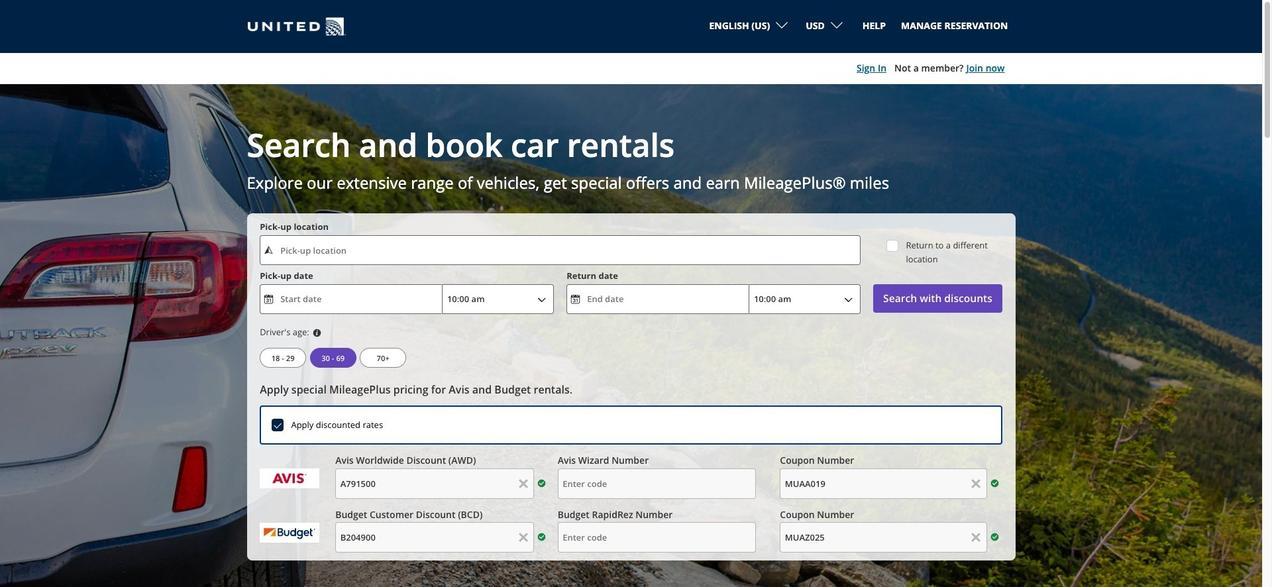 Task type: locate. For each thing, give the bounding box(es) containing it.
cancel image
[[516, 530, 531, 545]]

benefitobject.text element for the rightmost tick circle icon enter code field
[[780, 453, 1003, 468]]

1 horizontal spatial tick circle image
[[991, 533, 999, 542]]

Enter code field
[[335, 468, 534, 499], [558, 468, 756, 499], [780, 468, 987, 499], [335, 522, 534, 553], [558, 522, 756, 553], [780, 522, 987, 553]]

0 vertical spatial tick circle image
[[537, 479, 546, 488]]

benefitobject.text element for enter code field for tick circle icon to the bottom
[[335, 507, 558, 522]]

enter code field for tick circle icon to the bottom
[[335, 522, 534, 553]]

0 horizontal spatial tick circle image
[[537, 479, 546, 488]]

cancel image for left tick circle image
[[516, 476, 531, 491]]

benefitobject.text element
[[335, 453, 558, 468], [558, 453, 780, 468], [780, 453, 1003, 468], [335, 507, 558, 522], [558, 507, 780, 522], [780, 507, 1003, 522]]

0 horizontal spatial tick circle image
[[537, 533, 546, 542]]

0 vertical spatial tick circle image
[[991, 479, 999, 488]]

1 horizontal spatial tick circle image
[[991, 479, 999, 488]]

cancel image for the rightmost tick circle image
[[969, 530, 983, 545]]

End date field
[[567, 285, 749, 314]]

1 vertical spatial tick circle image
[[991, 533, 999, 542]]

tick circle image
[[991, 479, 999, 488], [537, 533, 546, 542]]

enter code field for the rightmost tick circle icon
[[780, 468, 987, 499]]

cancel image
[[516, 476, 531, 491], [969, 476, 983, 491], [969, 530, 983, 545]]

compass image
[[263, 245, 274, 256]]

tick circle image
[[537, 479, 546, 488], [991, 533, 999, 542]]

info image
[[313, 329, 321, 337]]



Task type: describe. For each thing, give the bounding box(es) containing it.
enter code field for the rightmost tick circle image
[[780, 522, 987, 553]]

pickupTime field
[[442, 285, 554, 314]]

Pick-up location field
[[260, 236, 861, 265]]

1 vertical spatial tick circle image
[[537, 533, 546, 542]]

Start date field
[[260, 285, 442, 314]]

returnTime field
[[749, 285, 861, 314]]

benefitobject.text element for the rightmost tick circle image's enter code field
[[780, 507, 1003, 522]]

benefitobject.text element for left tick circle image enter code field
[[335, 453, 558, 468]]

united-airlines-white logo image
[[248, 10, 346, 43]]

enter code field for left tick circle image
[[335, 468, 534, 499]]



Task type: vqa. For each thing, say whether or not it's contained in the screenshot.
Search 'icon'
no



